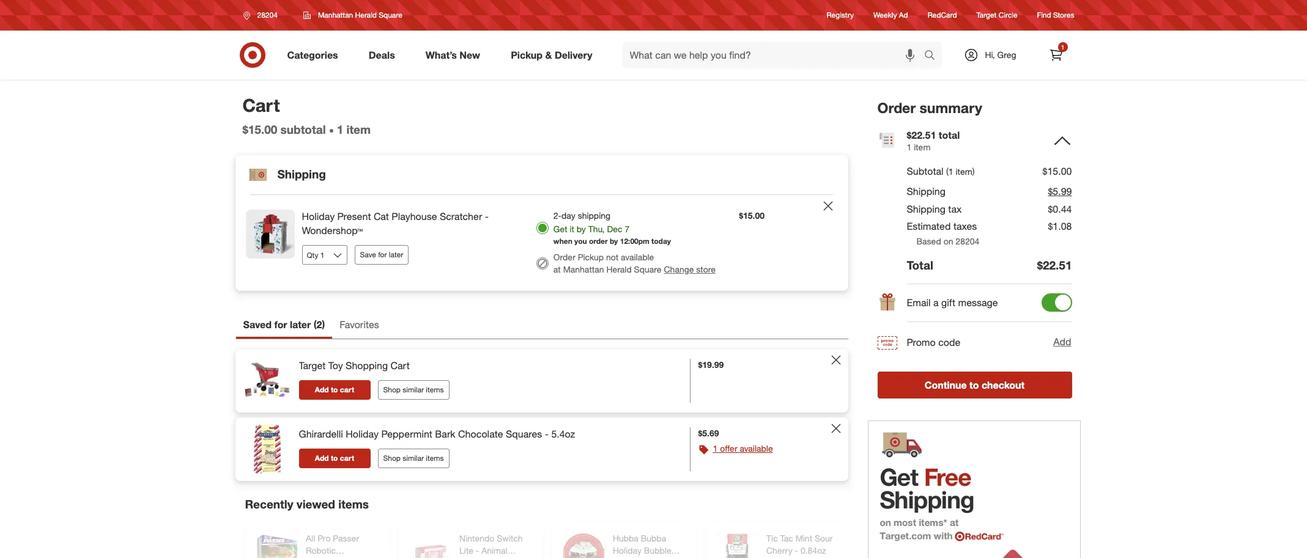Task type: vqa. For each thing, say whether or not it's contained in the screenshot.
the bottom Counter
no



Task type: locate. For each thing, give the bounding box(es) containing it.
1 vertical spatial shop similar items
[[383, 454, 444, 463]]

shipping down 'subtotal'
[[278, 167, 326, 181]]

1 right 'subtotal'
[[337, 123, 343, 137]]

shop similar items
[[383, 386, 444, 395], [383, 454, 444, 463]]

- left the 2oz
[[633, 558, 637, 559]]

cart inside list item
[[340, 386, 354, 395]]

holiday inside hubba bubba holiday bubble tape - 2oz
[[613, 546, 642, 556]]

1 vertical spatial later
[[290, 319, 311, 331]]

items inside target toy shopping cart list item
[[426, 386, 444, 395]]

None radio
[[537, 222, 549, 235]]

later for save for later
[[389, 250, 403, 259]]

add for ghirardelli holiday peppermint bark chocolate squares - 5.4oz
[[315, 454, 329, 463]]

total
[[907, 258, 934, 273]]

categories
[[287, 49, 338, 61]]

-
[[485, 211, 489, 223], [545, 428, 549, 441], [476, 546, 479, 556], [795, 546, 798, 556], [633, 558, 637, 559]]

1 horizontal spatial $15.00
[[739, 211, 765, 221]]

0 horizontal spatial order
[[554, 252, 576, 263]]

order summary
[[878, 99, 983, 116]]

0 horizontal spatial later
[[290, 319, 311, 331]]

- inside hubba bubba holiday bubble tape - 2oz
[[633, 558, 637, 559]]

shop inside ghirardelli holiday peppermint bark chocolate squares - 5.4oz list item
[[383, 454, 401, 463]]

item up subtotal
[[914, 142, 931, 152]]

add inside ghirardelli holiday peppermint bark chocolate squares - 5.4oz list item
[[315, 454, 329, 463]]

0 horizontal spatial manhattan
[[318, 10, 353, 20]]

1 horizontal spatial later
[[389, 250, 403, 259]]

cart
[[243, 94, 280, 116], [391, 360, 410, 372]]

shipping
[[278, 167, 326, 181], [907, 185, 946, 198], [907, 203, 946, 215]]

cart inside ghirardelli holiday peppermint bark chocolate squares - 5.4oz list item
[[340, 454, 354, 463]]

summary
[[920, 99, 983, 116]]

switch
[[497, 534, 523, 544]]

to for target toy shopping cart
[[331, 386, 338, 395]]

2 vertical spatial add
[[315, 454, 329, 463]]

1 vertical spatial for
[[274, 319, 287, 331]]

manhattan herald square
[[318, 10, 402, 20]]

all pro passer robotic quarterback image
[[255, 533, 298, 559], [255, 533, 298, 559]]

0 vertical spatial square
[[379, 10, 402, 20]]

0 vertical spatial $15.00
[[243, 123, 277, 137]]

for right saved on the bottom
[[274, 319, 287, 331]]

shop similar items inside target toy shopping cart list item
[[383, 386, 444, 395]]

shop similar items for bark
[[383, 454, 444, 463]]

1 horizontal spatial for
[[378, 250, 387, 259]]

$5.69
[[698, 428, 719, 439]]

checkout
[[982, 379, 1025, 391]]

0 horizontal spatial 28204
[[257, 10, 278, 20]]

$22.51 inside $22.51 total 1 item
[[907, 129, 936, 141]]

add to cart button
[[299, 381, 371, 400], [299, 449, 371, 469]]

to for ghirardelli holiday peppermint bark chocolate squares - 5.4oz
[[331, 454, 338, 463]]

pickup & delivery
[[511, 49, 593, 61]]

shop similar items button down 'peppermint'
[[378, 449, 450, 469]]

0 vertical spatial 28204
[[257, 10, 278, 20]]

favorites
[[340, 319, 379, 331]]

what's new
[[426, 49, 480, 61]]

cart inside target toy shopping cart link
[[391, 360, 410, 372]]

add to cart button down ghirardelli at the bottom left of page
[[299, 449, 371, 469]]

order for order pickup not available at manhattan herald square change store
[[554, 252, 576, 263]]

0 vertical spatial available
[[621, 252, 654, 263]]

0 horizontal spatial $15.00
[[243, 123, 277, 137]]

- right scratcher
[[485, 211, 489, 223]]

0 horizontal spatial target
[[299, 360, 326, 372]]

shop similar items for cart
[[383, 386, 444, 395]]

1
[[1061, 43, 1065, 51], [337, 123, 343, 137], [907, 142, 912, 152], [713, 444, 718, 454]]

for inside button
[[378, 250, 387, 259]]

pickup
[[511, 49, 543, 61], [578, 252, 604, 263]]

1 horizontal spatial item
[[914, 142, 931, 152]]

0 vertical spatial $22.51
[[907, 129, 936, 141]]

on
[[944, 236, 954, 247]]

- for hubba bubba holiday bubble tape - 2oz
[[633, 558, 637, 559]]

1 horizontal spatial cart
[[391, 360, 410, 372]]

1 vertical spatial target
[[299, 360, 326, 372]]

1 horizontal spatial manhattan
[[563, 265, 604, 275]]

ghirardelli holiday peppermint bark chocolate squares - 5.4oz link
[[299, 428, 575, 442]]

0 vertical spatial order
[[878, 99, 916, 116]]

chocolate
[[458, 428, 503, 441]]

$15.00 subtotal
[[243, 123, 326, 137]]

2 shop from the top
[[383, 454, 401, 463]]

1 horizontal spatial square
[[634, 265, 662, 275]]

circle
[[999, 11, 1018, 20]]

1 vertical spatial item
[[914, 142, 931, 152]]

0 vertical spatial later
[[389, 250, 403, 259]]

shop similar items button up 'peppermint'
[[378, 381, 450, 400]]

when
[[554, 237, 573, 246]]

0 vertical spatial add to cart
[[315, 386, 354, 395]]

get
[[554, 224, 568, 235]]

holiday inside holiday present cat playhouse scratcher - wondershop™
[[302, 211, 335, 223]]

by right the it
[[577, 224, 586, 235]]

shop inside list item
[[383, 386, 401, 395]]

bark
[[435, 428, 456, 441]]

2 vertical spatial $15.00
[[739, 211, 765, 221]]

1 vertical spatial available
[[740, 444, 773, 454]]

1 vertical spatial $15.00
[[1043, 165, 1072, 178]]

0 vertical spatial herald
[[355, 10, 377, 20]]

$22.51 down $1.08
[[1038, 258, 1072, 272]]

later inside button
[[389, 250, 403, 259]]

target inside list item
[[299, 360, 326, 372]]

not available radio
[[537, 258, 549, 270]]

to down toy
[[331, 386, 338, 395]]

add to cart inside target toy shopping cart list item
[[315, 386, 354, 395]]

order up at on the left of page
[[554, 252, 576, 263]]

save for later
[[360, 250, 403, 259]]

0 horizontal spatial by
[[577, 224, 586, 235]]

store
[[697, 265, 716, 275]]

2 cart from the top
[[340, 454, 354, 463]]

items
[[426, 386, 444, 395], [426, 454, 444, 463], [339, 498, 369, 512]]

target for target toy shopping cart
[[299, 360, 326, 372]]

by down dec
[[610, 237, 618, 246]]

1 horizontal spatial available
[[740, 444, 773, 454]]

1 vertical spatial order
[[554, 252, 576, 263]]

1 vertical spatial pickup
[[578, 252, 604, 263]]

add to cart button down toy
[[299, 381, 371, 400]]

0 vertical spatial manhattan
[[318, 10, 353, 20]]

similar for cart
[[403, 386, 424, 395]]

available right offer
[[740, 444, 773, 454]]

$22.51 for $22.51
[[1038, 258, 1072, 272]]

later left ( in the bottom left of the page
[[290, 319, 311, 331]]

target
[[977, 11, 997, 20], [299, 360, 326, 372]]

shop down shopping
[[383, 386, 401, 395]]

1 vertical spatial cart
[[391, 360, 410, 372]]

similar down 'peppermint'
[[403, 454, 424, 463]]

1 horizontal spatial by
[[610, 237, 618, 246]]

to inside list item
[[331, 386, 338, 395]]

add to cart inside ghirardelli holiday peppermint bark chocolate squares - 5.4oz list item
[[315, 454, 354, 463]]

continue to checkout
[[925, 379, 1025, 391]]

similar up 'peppermint'
[[403, 386, 424, 395]]

item right 'subtotal'
[[347, 123, 371, 137]]

- up crossing:
[[476, 546, 479, 556]]

0 vertical spatial shop similar items button
[[378, 381, 450, 400]]

bubba
[[641, 534, 666, 544]]

2 similar from the top
[[403, 454, 424, 463]]

shop similar items down 'peppermint'
[[383, 454, 444, 463]]

2 vertical spatial items
[[339, 498, 369, 512]]

0 vertical spatial add to cart button
[[299, 381, 371, 400]]

shop for peppermint
[[383, 454, 401, 463]]

cart down ghirardelli at the bottom left of page
[[340, 454, 354, 463]]

- down mint
[[795, 546, 798, 556]]

recently viewed items
[[245, 498, 369, 512]]

greg
[[998, 50, 1017, 60]]

1 vertical spatial add to cart button
[[299, 449, 371, 469]]

cart down target toy shopping cart link
[[340, 386, 354, 395]]

$22.51 left the total
[[907, 129, 936, 141]]

cart right shopping
[[391, 360, 410, 372]]

holiday right ghirardelli at the bottom left of page
[[346, 428, 379, 441]]

1 vertical spatial holiday
[[346, 428, 379, 441]]

shop down 'peppermint'
[[383, 454, 401, 463]]

deals link
[[358, 42, 410, 69]]

2 add to cart button from the top
[[299, 449, 371, 469]]

0 vertical spatial pickup
[[511, 49, 543, 61]]

square up 'deals' link
[[379, 10, 402, 20]]

save
[[360, 250, 376, 259]]

5.4oz
[[552, 428, 575, 441]]

square down 12:00pm
[[634, 265, 662, 275]]

shop similar items up 'peppermint'
[[383, 386, 444, 395]]

1 similar from the top
[[403, 386, 424, 395]]

items down ghirardelli holiday peppermint bark chocolate squares - 5.4oz link
[[426, 454, 444, 463]]

bubble
[[644, 546, 671, 556]]

1 vertical spatial similar
[[403, 454, 424, 463]]

add inside target toy shopping cart list item
[[315, 386, 329, 395]]

cart item ready to fulfill group
[[236, 195, 848, 291]]

1 vertical spatial cart
[[340, 454, 354, 463]]

0 vertical spatial items
[[426, 386, 444, 395]]

shipping up shipping tax
[[907, 185, 946, 198]]

pro
[[317, 534, 330, 544]]

add to cart button for target
[[299, 381, 371, 400]]

pickup left &
[[511, 49, 543, 61]]

)
[[322, 319, 325, 331]]

similar
[[403, 386, 424, 395], [403, 454, 424, 463]]

1 left offer
[[713, 444, 718, 454]]

hubba bubba holiday bubble tape - 2oz link
[[613, 533, 683, 559]]

to right continue
[[970, 379, 979, 391]]

1 horizontal spatial 28204
[[956, 236, 980, 247]]

items up passer
[[339, 498, 369, 512]]

manhattan
[[318, 10, 353, 20], [563, 265, 604, 275]]

add
[[1054, 336, 1072, 348], [315, 386, 329, 395], [315, 454, 329, 463]]

1 vertical spatial shop similar items button
[[378, 449, 450, 469]]

saved
[[243, 319, 272, 331]]

herald down not at top
[[607, 265, 632, 275]]

0 vertical spatial similar
[[403, 386, 424, 395]]

holiday up the tape
[[613, 546, 642, 556]]

shipping up estimated on the right of the page
[[907, 203, 946, 215]]

shop for shopping
[[383, 386, 401, 395]]

add to cart down ghirardelli at the bottom left of page
[[315, 454, 354, 463]]

add to cart button inside ghirardelli holiday peppermint bark chocolate squares - 5.4oz list item
[[299, 449, 371, 469]]

0 vertical spatial holiday
[[302, 211, 335, 223]]

$5.99
[[1048, 185, 1072, 198]]

0 horizontal spatial holiday
[[302, 211, 335, 223]]

0 vertical spatial shop similar items
[[383, 386, 444, 395]]

1 vertical spatial shop
[[383, 454, 401, 463]]

square
[[379, 10, 402, 20], [634, 265, 662, 275]]

herald inside order pickup not available at manhattan herald square change store
[[607, 265, 632, 275]]

0 vertical spatial cart
[[340, 386, 354, 395]]

herald up deals
[[355, 10, 377, 20]]

dec
[[607, 224, 623, 235]]

order up $22.51 total 1 item
[[878, 99, 916, 116]]

nintendo
[[459, 534, 494, 544]]

cart up $15.00 subtotal
[[243, 94, 280, 116]]

items for cart
[[426, 386, 444, 395]]

tape
[[613, 558, 631, 559]]

1 horizontal spatial herald
[[607, 265, 632, 275]]

order inside order pickup not available at manhattan herald square change store
[[554, 252, 576, 263]]

1 vertical spatial add to cart
[[315, 454, 354, 463]]

add to cart button inside target toy shopping cart list item
[[299, 381, 371, 400]]

1 down stores
[[1061, 43, 1065, 51]]

1 add to cart from the top
[[315, 386, 354, 395]]

0 horizontal spatial available
[[621, 252, 654, 263]]

not
[[606, 252, 619, 263]]

manhattan right at on the left of page
[[563, 265, 604, 275]]

later right save
[[389, 250, 403, 259]]

order for order summary
[[878, 99, 916, 116]]

1 horizontal spatial holiday
[[346, 428, 379, 441]]

1 add to cart button from the top
[[299, 381, 371, 400]]

- left 5.4oz
[[545, 428, 549, 441]]

1 vertical spatial manhattan
[[563, 265, 604, 275]]

0 vertical spatial add
[[1054, 336, 1072, 348]]

1 vertical spatial $22.51
[[1038, 258, 1072, 272]]

tac
[[780, 534, 793, 544]]

playhouse
[[392, 211, 437, 223]]

- inside tic tac mint sour cherry - 0.84oz
[[795, 546, 798, 556]]

1 vertical spatial square
[[634, 265, 662, 275]]

1 horizontal spatial pickup
[[578, 252, 604, 263]]

for right save
[[378, 250, 387, 259]]

0 vertical spatial cart
[[243, 94, 280, 116]]

redcard
[[928, 11, 957, 20]]

0 horizontal spatial square
[[379, 10, 402, 20]]

cherry
[[766, 546, 793, 556]]

similar inside ghirardelli holiday peppermint bark chocolate squares - 5.4oz list item
[[403, 454, 424, 463]]

holiday present cat playhouse scratcher - wondershop™
[[302, 211, 489, 237]]

1 inside "button"
[[713, 444, 718, 454]]

holiday up wondershop™
[[302, 211, 335, 223]]

2 horizontal spatial holiday
[[613, 546, 642, 556]]

estimated
[[907, 221, 951, 233]]

change store button
[[664, 264, 716, 276]]

$1.08
[[1048, 221, 1072, 233]]

ghirardelli holiday peppermint bark chocolate squares - 5.4oz list item
[[235, 418, 848, 482]]

later for saved for later ( 2 )
[[290, 319, 311, 331]]

0 horizontal spatial $22.51
[[907, 129, 936, 141]]

target left toy
[[299, 360, 326, 372]]

manhattan up categories 'link'
[[318, 10, 353, 20]]

tic tac mint sour cherry - 0.84oz image
[[716, 533, 759, 559], [716, 533, 759, 559]]

28204
[[257, 10, 278, 20], [956, 236, 980, 247]]

by
[[577, 224, 586, 235], [610, 237, 618, 246]]

28204 button
[[235, 4, 291, 26]]

crossing:
[[459, 558, 496, 559]]

2 shop similar items button from the top
[[378, 449, 450, 469]]

estimated taxes
[[907, 221, 977, 233]]

manhattan inside dropdown button
[[318, 10, 353, 20]]

0 horizontal spatial item
[[347, 123, 371, 137]]

- inside holiday present cat playhouse scratcher - wondershop™
[[485, 211, 489, 223]]

2 add to cart from the top
[[315, 454, 354, 463]]

items inside ghirardelli holiday peppermint bark chocolate squares - 5.4oz list item
[[426, 454, 444, 463]]

recently
[[245, 498, 293, 512]]

nintendo switch lite - animal crossing: new horizons bundle - isabelle's aloha edition image
[[409, 533, 452, 559], [409, 533, 452, 559]]

0 horizontal spatial herald
[[355, 10, 377, 20]]

hi, greg
[[985, 50, 1017, 60]]

robotic
[[306, 546, 336, 556]]

1 vertical spatial herald
[[607, 265, 632, 275]]

to inside ghirardelli holiday peppermint bark chocolate squares - 5.4oz list item
[[331, 454, 338, 463]]

1 shop from the top
[[383, 386, 401, 395]]

1 vertical spatial add
[[315, 386, 329, 395]]

1 cart from the top
[[340, 386, 354, 395]]

shop similar items button for cart
[[378, 381, 450, 400]]

continue
[[925, 379, 967, 391]]

2 shop similar items from the top
[[383, 454, 444, 463]]

target toy shopping cart
[[299, 360, 410, 372]]

1 shop similar items from the top
[[383, 386, 444, 395]]

add to cart down toy
[[315, 386, 354, 395]]

1 horizontal spatial order
[[878, 99, 916, 116]]

items up ghirardelli holiday peppermint bark chocolate squares - 5.4oz
[[426, 386, 444, 395]]

1 up subtotal
[[907, 142, 912, 152]]

thu,
[[589, 224, 605, 235]]

0 horizontal spatial for
[[274, 319, 287, 331]]

shopping
[[346, 360, 388, 372]]

pickup down order
[[578, 252, 604, 263]]

1 horizontal spatial target
[[977, 11, 997, 20]]

1 shop similar items button from the top
[[378, 381, 450, 400]]

target left 'circle'
[[977, 11, 997, 20]]

1 item
[[337, 123, 371, 137]]

to down ghirardelli at the bottom left of page
[[331, 454, 338, 463]]

offer
[[720, 444, 738, 454]]

0 vertical spatial for
[[378, 250, 387, 259]]

1 offer available button
[[713, 443, 773, 455]]

shipping tax
[[907, 203, 962, 215]]

0 vertical spatial shop
[[383, 386, 401, 395]]

hubba bubba holiday bubble tape - 2oz image
[[563, 533, 605, 559], [563, 533, 605, 559]]

cart for holiday
[[340, 454, 354, 463]]

0 vertical spatial target
[[977, 11, 997, 20]]

what's
[[426, 49, 457, 61]]

1 offer available
[[713, 444, 773, 454]]

item)
[[956, 167, 975, 177]]

1 vertical spatial items
[[426, 454, 444, 463]]

2 vertical spatial holiday
[[613, 546, 642, 556]]

0 vertical spatial item
[[347, 123, 371, 137]]

add inside button
[[1054, 336, 1072, 348]]

holiday inside list item
[[346, 428, 379, 441]]

1 for 1 item
[[337, 123, 343, 137]]

code
[[939, 336, 961, 348]]

$22.51 for $22.51 total 1 item
[[907, 129, 936, 141]]

available down 12:00pm
[[621, 252, 654, 263]]

2 horizontal spatial $15.00
[[1043, 165, 1072, 178]]

1 horizontal spatial $22.51
[[1038, 258, 1072, 272]]

1 vertical spatial 28204
[[956, 236, 980, 247]]

shop similar items button for bark
[[378, 449, 450, 469]]

similar inside target toy shopping cart list item
[[403, 386, 424, 395]]

based on 28204
[[917, 236, 980, 247]]

shop similar items inside ghirardelli holiday peppermint bark chocolate squares - 5.4oz list item
[[383, 454, 444, 463]]



Task type: describe. For each thing, give the bounding box(es) containing it.
it
[[570, 224, 575, 235]]

for for save
[[378, 250, 387, 259]]

deals
[[369, 49, 395, 61]]

save for later button
[[355, 245, 409, 265]]

based
[[917, 236, 942, 247]]

what's new link
[[415, 42, 496, 69]]

continue to checkout button
[[878, 372, 1072, 399]]

herald inside dropdown button
[[355, 10, 377, 20]]

ghirardelli holiday peppermint bark chocolate squares - 5.4oz
[[299, 428, 575, 441]]

0 horizontal spatial cart
[[243, 94, 280, 116]]

items for bark
[[426, 454, 444, 463]]

cart for toy
[[340, 386, 354, 395]]

1 vertical spatial shipping
[[907, 185, 946, 198]]

saved for later ( 2 )
[[243, 319, 325, 331]]

tic tac mint sour cherry - 0.84oz link
[[766, 533, 837, 558]]

weekly
[[874, 11, 897, 20]]

order pickup not available at manhattan herald square change store
[[554, 252, 716, 275]]

0 vertical spatial shipping
[[278, 167, 326, 181]]

nintendo switch lite - animal crossing: n
[[459, 534, 528, 559]]

subtotal (1 item)
[[907, 165, 975, 178]]

28204 inside dropdown button
[[257, 10, 278, 20]]

find
[[1038, 11, 1052, 20]]

target toy shopping cart link
[[299, 359, 410, 373]]

change
[[664, 265, 694, 275]]

find stores link
[[1038, 10, 1075, 21]]

promo
[[907, 336, 936, 348]]

get free shipping on hundreds of thousands of items* with target redcard. apply now for a credit or debit redcard. *some restrictions apply. image
[[868, 421, 1081, 559]]

to inside button
[[970, 379, 979, 391]]

sour
[[815, 534, 833, 544]]

subtotal
[[281, 123, 326, 137]]

7
[[625, 224, 630, 235]]

taxes
[[954, 221, 977, 233]]

holiday present cat playhouse scratcher - wondershop&#8482; image
[[246, 210, 295, 259]]

wondershop™
[[302, 225, 363, 237]]

manhattan inside order pickup not available at manhattan herald square change store
[[563, 265, 604, 275]]

0 vertical spatial by
[[577, 224, 586, 235]]

1 for 1 offer available
[[713, 444, 718, 454]]

favorites link
[[332, 313, 387, 339]]

today
[[652, 237, 671, 246]]

1 vertical spatial by
[[610, 237, 618, 246]]

delivery
[[555, 49, 593, 61]]

search
[[919, 50, 948, 62]]

ghirardelli holiday peppermint bark chocolate squares - 5.4oz image
[[243, 425, 292, 474]]

pickup & delivery link
[[501, 42, 608, 69]]

new
[[460, 49, 480, 61]]

animal
[[481, 546, 507, 556]]

item inside $22.51 total 1 item
[[914, 142, 931, 152]]

target circle
[[977, 11, 1018, 20]]

1 link
[[1043, 42, 1070, 69]]

gift
[[942, 297, 956, 309]]

2-
[[554, 211, 562, 221]]

peppermint
[[381, 428, 433, 441]]

promo code
[[907, 336, 961, 348]]

redcard link
[[928, 10, 957, 21]]

all pro passer robotic quarterback
[[306, 534, 359, 559]]

2-day shipping get it by thu, dec 7 when you order by 12:00pm today
[[554, 211, 671, 246]]

add to cart button for ghirardelli
[[299, 449, 371, 469]]

scratcher
[[440, 211, 482, 223]]

shipping
[[578, 211, 611, 221]]

total
[[939, 129, 960, 141]]

target circle link
[[977, 10, 1018, 21]]

tic tac mint sour cherry - 0.84oz
[[766, 534, 833, 556]]

hubba
[[613, 534, 638, 544]]

$22.51 total 1 item
[[907, 129, 960, 152]]

available inside "button"
[[740, 444, 773, 454]]

square inside dropdown button
[[379, 10, 402, 20]]

weekly ad
[[874, 11, 908, 20]]

target toy shopping cart image
[[243, 357, 292, 406]]

2
[[317, 319, 322, 331]]

0.84oz
[[801, 546, 826, 556]]

&
[[546, 49, 552, 61]]

12:00pm
[[620, 237, 650, 246]]

cat
[[374, 211, 389, 223]]

$0.44
[[1048, 203, 1072, 215]]

2 vertical spatial shipping
[[907, 203, 946, 215]]

present
[[338, 211, 371, 223]]

registry link
[[827, 10, 854, 21]]

$19.99
[[698, 360, 724, 370]]

- inside nintendo switch lite - animal crossing: n
[[476, 546, 479, 556]]

subtotal
[[907, 165, 944, 178]]

hubba bubba holiday bubble tape - 2oz
[[613, 534, 671, 559]]

0 horizontal spatial pickup
[[511, 49, 543, 61]]

ghirardelli
[[299, 428, 343, 441]]

similar for bark
[[403, 454, 424, 463]]

add to cart for target
[[315, 386, 354, 395]]

$15.00 inside cart item ready to fulfill group
[[739, 211, 765, 221]]

weekly ad link
[[874, 10, 908, 21]]

viewed
[[297, 498, 335, 512]]

nintendo switch lite - animal crossing: n link
[[459, 533, 530, 559]]

add to cart for ghirardelli
[[315, 454, 354, 463]]

What can we help you find? suggestions appear below search field
[[623, 42, 927, 69]]

square inside order pickup not available at manhattan herald square change store
[[634, 265, 662, 275]]

a
[[934, 297, 939, 309]]

registry
[[827, 11, 854, 20]]

ad
[[899, 11, 908, 20]]

1 inside $22.51 total 1 item
[[907, 142, 912, 152]]

message
[[959, 297, 998, 309]]

at
[[554, 265, 561, 275]]

- for tic tac mint sour cherry - 0.84oz
[[795, 546, 798, 556]]

holiday present cat playhouse scratcher - wondershop™ link
[[302, 210, 517, 238]]

target toy shopping cart list item
[[235, 350, 848, 413]]

- inside list item
[[545, 428, 549, 441]]

available inside order pickup not available at manhattan herald square change store
[[621, 252, 654, 263]]

search button
[[919, 42, 948, 71]]

for for saved
[[274, 319, 287, 331]]

target for target circle
[[977, 11, 997, 20]]

add for target toy shopping cart
[[315, 386, 329, 395]]

- for holiday present cat playhouse scratcher - wondershop™
[[485, 211, 489, 223]]

pickup inside order pickup not available at manhattan herald square change store
[[578, 252, 604, 263]]

1 for 1
[[1061, 43, 1065, 51]]



